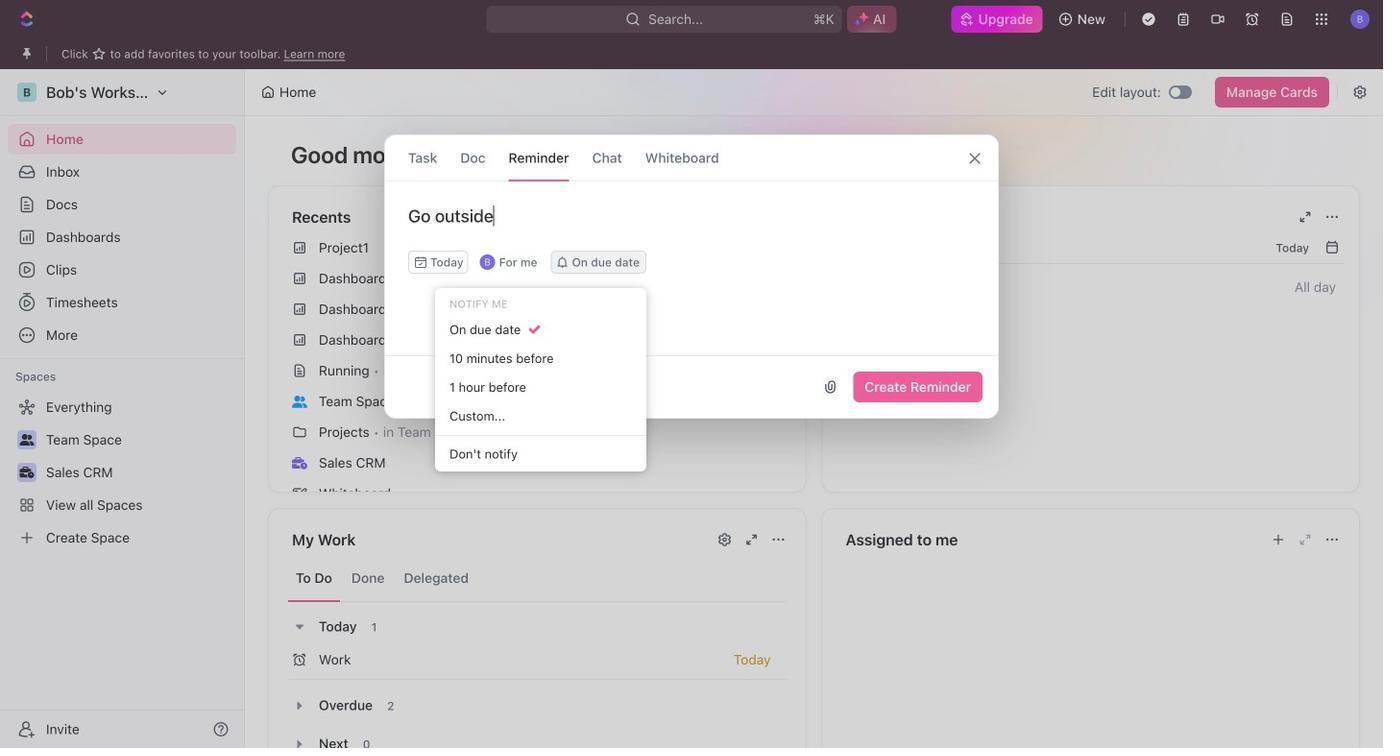 Task type: vqa. For each thing, say whether or not it's contained in the screenshot.
tree in sidebar navigation
yes



Task type: locate. For each thing, give the bounding box(es) containing it.
sidebar navigation
[[0, 69, 245, 748]]

tab list
[[288, 555, 786, 602]]

tree
[[8, 392, 236, 553]]

dialog
[[384, 135, 999, 419]]

Reminder na﻿me or type '/' for commands text field
[[385, 205, 998, 251]]

tree inside sidebar navigation
[[8, 392, 236, 553]]



Task type: describe. For each thing, give the bounding box(es) containing it.
business time image
[[292, 457, 307, 469]]

user group image
[[292, 396, 307, 408]]



